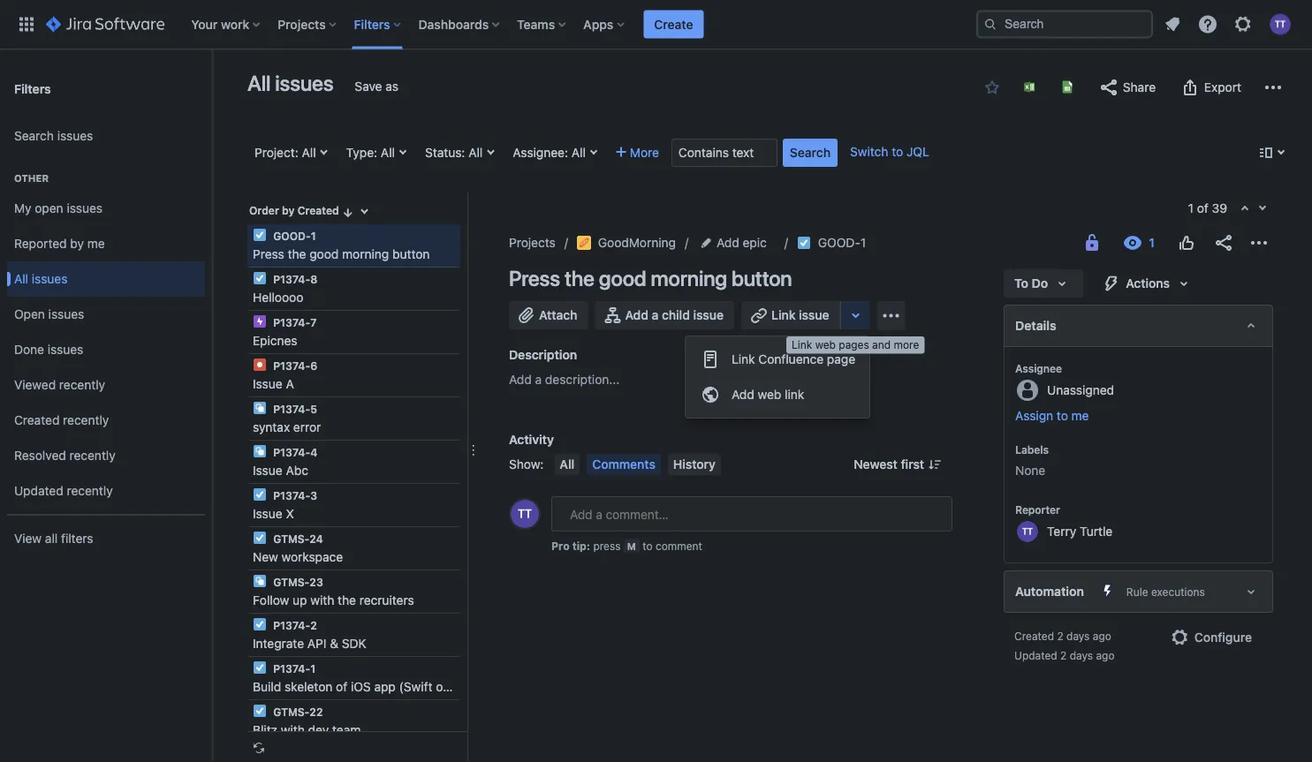 Task type: describe. For each thing, give the bounding box(es) containing it.
1 horizontal spatial good
[[599, 266, 647, 291]]

view
[[14, 532, 42, 546]]

configure
[[1195, 631, 1252, 645]]

(swift
[[399, 680, 433, 695]]

1 vertical spatial days
[[1070, 650, 1093, 662]]

follow
[[253, 593, 289, 608]]

issues for all issues link
[[32, 272, 68, 286]]

attach
[[539, 308, 578, 323]]

labels pin to top. only you can see pinned fields. image
[[1053, 443, 1067, 457]]

6
[[310, 360, 317, 372]]

0 horizontal spatial the
[[288, 247, 306, 262]]

7
[[310, 316, 317, 329]]

not available - this is the first issue image
[[1238, 202, 1252, 217]]

jql
[[907, 145, 930, 159]]

reported
[[14, 237, 67, 251]]

1 left the 39
[[1188, 201, 1194, 216]]

my
[[14, 201, 31, 216]]

order by created link
[[247, 200, 357, 221]]

dashboards button
[[413, 10, 507, 38]]

0 horizontal spatial good
[[310, 247, 339, 262]]

save
[[355, 79, 382, 94]]

view all filters
[[14, 532, 93, 546]]

task image for new workspace
[[253, 531, 267, 545]]

p1374- for helloooo
[[273, 273, 310, 285]]

your work
[[191, 17, 249, 31]]

sidebar navigation image
[[193, 71, 232, 106]]

export
[[1204, 80, 1242, 95]]

issue abc
[[253, 464, 308, 478]]

more button
[[609, 139, 666, 167]]

1 vertical spatial press the good morning button
[[509, 266, 792, 291]]

details element
[[1004, 305, 1274, 347]]

created recently link
[[7, 403, 205, 438]]

0 horizontal spatial good-1
[[270, 230, 316, 242]]

a for child
[[652, 308, 659, 323]]

search for search issues
[[14, 129, 54, 143]]

subtask image for syntax error
[[253, 401, 267, 415]]

api
[[307, 637, 327, 651]]

viewed
[[14, 378, 56, 393]]

issue x
[[253, 507, 294, 521]]

primary element
[[11, 0, 977, 49]]

type:
[[346, 145, 378, 160]]

all right sidebar navigation 'image' at top
[[247, 71, 271, 95]]

created 2 days ago updated 2 days ago
[[1015, 630, 1115, 662]]

bug image
[[253, 358, 267, 372]]

order by created
[[249, 205, 339, 217]]

1 inside "link"
[[861, 236, 866, 250]]

pro
[[551, 540, 570, 552]]

all right the status: at the top of page
[[469, 145, 483, 160]]

1 issue from the left
[[693, 308, 724, 323]]

projects link
[[509, 232, 556, 254]]

project:
[[255, 145, 299, 160]]

sdk
[[342, 637, 367, 651]]

export button
[[1171, 73, 1251, 102]]

1 up the skeleton on the left of page
[[310, 663, 316, 675]]

page
[[827, 352, 856, 367]]

add web link
[[732, 388, 804, 402]]

add a child issue button
[[595, 301, 734, 330]]

24
[[310, 533, 323, 545]]

rule
[[1127, 586, 1149, 598]]

do
[[1032, 276, 1048, 291]]

assign to me
[[1016, 409, 1089, 423]]

recruiters
[[359, 593, 414, 608]]

filters inside dropdown button
[[354, 17, 390, 31]]

viewed recently link
[[7, 368, 205, 403]]

updated recently
[[14, 484, 113, 499]]

m
[[627, 541, 636, 552]]

gtms- for with
[[273, 706, 310, 719]]

1 horizontal spatial with
[[310, 593, 334, 608]]

team
[[332, 723, 361, 738]]

all right type: on the left of the page
[[381, 145, 395, 160]]

22
[[310, 706, 323, 719]]

rule executions
[[1127, 586, 1205, 598]]

search issues link
[[7, 118, 205, 154]]

issue for issue x
[[253, 507, 283, 521]]

flutter)
[[451, 680, 493, 695]]

open issues link
[[7, 297, 205, 332]]

banner containing your work
[[0, 0, 1312, 49]]

history button
[[668, 454, 721, 475]]

open
[[35, 201, 63, 216]]

app
[[374, 680, 396, 695]]

created recently
[[14, 413, 109, 428]]

1 horizontal spatial the
[[338, 593, 356, 608]]

2 horizontal spatial the
[[565, 266, 595, 291]]

0 vertical spatial of
[[1197, 201, 1209, 216]]

issue for issue abc
[[253, 464, 283, 478]]

pro tip: press m to comment
[[551, 540, 703, 552]]

0 horizontal spatial good-
[[273, 230, 311, 242]]

1 horizontal spatial morning
[[651, 266, 727, 291]]

teams button
[[512, 10, 573, 38]]

0 vertical spatial days
[[1067, 630, 1090, 643]]

1 horizontal spatial created
[[298, 205, 339, 217]]

1 vertical spatial filters
[[14, 81, 51, 96]]

recently for resolved recently
[[69, 449, 116, 463]]

add for add a description...
[[509, 373, 532, 387]]

2 vertical spatial to
[[643, 540, 653, 552]]

and
[[872, 339, 891, 351]]

add epic
[[717, 236, 767, 250]]

integrate api & sdk
[[253, 637, 367, 651]]

labels
[[1016, 444, 1049, 456]]

a
[[286, 377, 294, 392]]

other group
[[7, 154, 205, 514]]

1 horizontal spatial good-1
[[818, 236, 866, 250]]

0 vertical spatial morning
[[342, 247, 389, 262]]

all right the "assignee:"
[[572, 145, 586, 160]]

recently for viewed recently
[[59, 378, 105, 393]]

integrate
[[253, 637, 304, 651]]

all button
[[555, 454, 580, 475]]

menu bar containing all
[[551, 454, 725, 475]]

0 horizontal spatial press the good morning button
[[253, 247, 430, 262]]

your work button
[[186, 10, 267, 38]]

p1374-4
[[270, 446, 317, 459]]

status:
[[425, 145, 465, 160]]

p1374- for build skeleton of ios app (swift or flutter)
[[273, 663, 310, 675]]

automation element
[[1004, 571, 1274, 613]]

add app image
[[881, 305, 902, 327]]

p1374-2
[[270, 620, 317, 632]]

share link
[[1090, 73, 1165, 102]]

2 issue from the left
[[799, 308, 829, 323]]

by for reported
[[70, 237, 84, 251]]

create button
[[644, 10, 704, 38]]

gtms-23
[[270, 576, 323, 589]]

recently for created recently
[[63, 413, 109, 428]]

to for assign
[[1057, 409, 1068, 423]]

share image
[[1213, 232, 1235, 254]]

work
[[221, 17, 249, 31]]

0 horizontal spatial with
[[281, 723, 305, 738]]

web for pages
[[815, 339, 836, 351]]

add web link button
[[686, 377, 870, 413]]

turtle
[[1080, 524, 1113, 539]]

done issues
[[14, 343, 83, 357]]

p1374- for issue a
[[273, 360, 310, 372]]

created for created recently
[[14, 413, 60, 428]]

me for assign to me
[[1072, 409, 1089, 423]]

p1374- for issue abc
[[273, 446, 310, 459]]

done issues link
[[7, 332, 205, 368]]

add for add web link
[[732, 388, 755, 402]]

copy link to issue image
[[863, 235, 877, 249]]

filters button
[[349, 10, 408, 38]]

0 vertical spatial button
[[392, 247, 430, 262]]

epic
[[743, 236, 767, 250]]

actions
[[1126, 276, 1170, 291]]

0 horizontal spatial of
[[336, 680, 347, 695]]

task image left good-1 "link"
[[797, 236, 811, 250]]

activity
[[509, 433, 554, 447]]

assignee pin to top. only you can see pinned fields. image
[[1066, 361, 1080, 376]]

gtms-24
[[270, 533, 323, 545]]



Task type: locate. For each thing, give the bounding box(es) containing it.
2 for p1374-
[[310, 620, 317, 632]]

all inside 'other' "group"
[[14, 272, 28, 286]]

issue for issue a
[[253, 377, 283, 392]]

p1374- up integrate
[[273, 620, 310, 632]]

gtms- up new workspace
[[273, 533, 310, 545]]

recently for updated recently
[[67, 484, 113, 499]]

0 vertical spatial filters
[[354, 17, 390, 31]]

subtask image down syntax
[[253, 445, 267, 459]]

1 vertical spatial updated
[[1015, 650, 1058, 662]]

0 vertical spatial subtask image
[[253, 401, 267, 415]]

1 vertical spatial gtms-
[[273, 576, 310, 589]]

1 vertical spatial by
[[70, 237, 84, 251]]

link
[[785, 388, 804, 402]]

all right "show:"
[[560, 457, 575, 472]]

help image
[[1198, 14, 1219, 35]]

2 vertical spatial task image
[[253, 661, 267, 675]]

1 p1374- from the top
[[273, 273, 310, 285]]

issue a
[[253, 377, 294, 392]]

6 p1374- from the top
[[273, 490, 310, 502]]

button
[[392, 247, 430, 262], [732, 266, 792, 291]]

link inside tooltip
[[792, 339, 812, 351]]

0 vertical spatial updated
[[14, 484, 63, 499]]

p1374- for issue x
[[273, 490, 310, 502]]

1 vertical spatial projects
[[509, 236, 556, 250]]

Search issues using keywords text field
[[672, 139, 778, 167]]

1 horizontal spatial web
[[815, 339, 836, 351]]

add
[[717, 236, 740, 250], [625, 308, 649, 323], [509, 373, 532, 387], [732, 388, 755, 402]]

tip:
[[572, 540, 590, 552]]

switch to jql
[[850, 145, 930, 159]]

39
[[1212, 201, 1228, 216]]

created inside 'other' "group"
[[14, 413, 60, 428]]

0 vertical spatial with
[[310, 593, 334, 608]]

8 p1374- from the top
[[273, 663, 310, 675]]

2 issue from the top
[[253, 464, 283, 478]]

up
[[293, 593, 307, 608]]

issue left link web pages and more image
[[799, 308, 829, 323]]

0 vertical spatial press
[[253, 247, 284, 262]]

1 horizontal spatial of
[[1197, 201, 1209, 216]]

terry turtle
[[1047, 524, 1113, 539]]

issue down bug "icon"
[[253, 377, 283, 392]]

1 vertical spatial link
[[792, 339, 812, 351]]

1 horizontal spatial me
[[1072, 409, 1089, 423]]

4
[[310, 446, 317, 459]]

to for switch
[[892, 145, 903, 159]]

or
[[436, 680, 448, 695]]

3 gtms- from the top
[[273, 706, 310, 719]]

projects right work
[[278, 17, 326, 31]]

small image inside the order by created link
[[341, 205, 355, 220]]

build
[[253, 680, 281, 695]]

8
[[310, 273, 318, 285]]

0 vertical spatial good
[[310, 247, 339, 262]]

0 vertical spatial the
[[288, 247, 306, 262]]

p1374-5
[[270, 403, 317, 415]]

your profile and settings image
[[1270, 14, 1291, 35]]

task image for blitz with dev team
[[253, 704, 267, 719]]

projects for projects link
[[509, 236, 556, 250]]

projects inside projects dropdown button
[[278, 17, 326, 31]]

1 horizontal spatial issue
[[799, 308, 829, 323]]

p1374- up helloooo
[[273, 273, 310, 285]]

p1374- up 'x'
[[273, 490, 310, 502]]

web inside tooltip
[[815, 339, 836, 351]]

0 horizontal spatial to
[[643, 540, 653, 552]]

task image down the order
[[253, 228, 267, 242]]

link web pages and more tooltip
[[787, 337, 925, 354]]

small image
[[985, 80, 1000, 95], [341, 205, 355, 220]]

search issues
[[14, 129, 93, 143]]

newest first button
[[843, 454, 953, 475]]

jira software image
[[46, 14, 165, 35], [46, 14, 165, 35]]

3 issue from the top
[[253, 507, 283, 521]]

2 horizontal spatial to
[[1057, 409, 1068, 423]]

other
[[14, 173, 49, 184]]

assignee
[[1016, 362, 1062, 375]]

issue right child
[[693, 308, 724, 323]]

created down automation
[[1015, 630, 1054, 643]]

search up other
[[14, 129, 54, 143]]

2 vertical spatial the
[[338, 593, 356, 608]]

me down the unassigned
[[1072, 409, 1089, 423]]

all inside button
[[560, 457, 575, 472]]

created
[[298, 205, 339, 217], [14, 413, 60, 428], [1015, 630, 1054, 643]]

comments button
[[587, 454, 661, 475]]

child
[[662, 308, 690, 323]]

a for description...
[[535, 373, 542, 387]]

1 task image from the top
[[253, 228, 267, 242]]

task image up issue x
[[253, 488, 267, 502]]

task image for integrate api & sdk
[[253, 618, 267, 632]]

p1374- for integrate api & sdk
[[273, 620, 310, 632]]

4 p1374- from the top
[[273, 403, 310, 415]]

add left child
[[625, 308, 649, 323]]

link for link web pages and more
[[792, 339, 812, 351]]

1 horizontal spatial filters
[[354, 17, 390, 31]]

by for order
[[282, 205, 295, 217]]

0 horizontal spatial filters
[[14, 81, 51, 96]]

1 vertical spatial morning
[[651, 266, 727, 291]]

2 p1374- from the top
[[273, 316, 310, 329]]

2 vertical spatial gtms-
[[273, 706, 310, 719]]

1 vertical spatial subtask image
[[253, 445, 267, 459]]

updated inside created 2 days ago updated 2 days ago
[[1015, 650, 1058, 662]]

link up the link confluence page at the top right of page
[[792, 339, 812, 351]]

to
[[892, 145, 903, 159], [1057, 409, 1068, 423], [643, 540, 653, 552]]

2 for created
[[1057, 630, 1064, 643]]

created right the order
[[298, 205, 339, 217]]

link up add web link
[[732, 352, 755, 367]]

task image
[[253, 228, 267, 242], [253, 271, 267, 285], [253, 661, 267, 675]]

1 subtask image from the top
[[253, 401, 267, 415]]

created down viewed
[[14, 413, 60, 428]]

1 vertical spatial ago
[[1096, 650, 1115, 662]]

task image for issue x
[[253, 488, 267, 502]]

search button
[[783, 139, 838, 167]]

profile image of terry turtle image
[[511, 500, 539, 529]]

all issues
[[247, 71, 334, 95], [14, 272, 68, 286]]

all issues link
[[7, 262, 205, 297]]

3
[[310, 490, 317, 502]]

with down 23 at bottom
[[310, 593, 334, 608]]

reported by me link
[[7, 226, 205, 262]]

p1374- up the skeleton on the left of page
[[273, 663, 310, 675]]

add a description...
[[509, 373, 620, 387]]

1 horizontal spatial all issues
[[247, 71, 334, 95]]

by right the order
[[282, 205, 295, 217]]

share
[[1123, 80, 1156, 95]]

open in microsoft excel image
[[1023, 80, 1037, 94]]

1 horizontal spatial button
[[732, 266, 792, 291]]

vote options: no one has voted for this issue yet. image
[[1176, 232, 1198, 254]]

morning down the order by created link
[[342, 247, 389, 262]]

group containing link confluence page
[[686, 337, 870, 418]]

1 vertical spatial web
[[758, 388, 782, 402]]

description...
[[545, 373, 620, 387]]

a
[[652, 308, 659, 323], [535, 373, 542, 387]]

view all filters link
[[7, 521, 205, 557]]

ago
[[1093, 630, 1112, 643], [1096, 650, 1115, 662]]

follow up with the recruiters
[[253, 593, 414, 608]]

1 horizontal spatial good-
[[818, 236, 861, 250]]

confluence
[[759, 352, 824, 367]]

good- inside good-1 "link"
[[818, 236, 861, 250]]

1 horizontal spatial to
[[892, 145, 903, 159]]

my open issues
[[14, 201, 103, 216]]

by right reported
[[70, 237, 84, 251]]

1 vertical spatial the
[[565, 266, 595, 291]]

recently down viewed recently link
[[63, 413, 109, 428]]

1 horizontal spatial projects
[[509, 236, 556, 250]]

good up 8
[[310, 247, 339, 262]]

switch to jql link
[[850, 145, 930, 159]]

small image left the open in microsoft excel icon
[[985, 80, 1000, 95]]

the down the goodmorning icon
[[565, 266, 595, 291]]

subtask image for issue abc
[[253, 445, 267, 459]]

appswitcher icon image
[[16, 14, 37, 35]]

all
[[45, 532, 58, 546]]

web left link
[[758, 388, 782, 402]]

add left epic
[[717, 236, 740, 250]]

teams
[[517, 17, 555, 31]]

group
[[686, 337, 870, 418]]

terry
[[1047, 524, 1077, 539]]

task image for press the good morning button
[[253, 228, 267, 242]]

0 vertical spatial task image
[[253, 228, 267, 242]]

gtms- up up at the left of page
[[273, 576, 310, 589]]

settings image
[[1233, 14, 1254, 35]]

0 vertical spatial gtms-
[[273, 533, 310, 545]]

p1374-3
[[270, 490, 317, 502]]

syntax error
[[253, 420, 321, 435]]

p1374- up epicnes
[[273, 316, 310, 329]]

comments
[[592, 457, 656, 472]]

to left jql
[[892, 145, 903, 159]]

unassigned
[[1047, 383, 1115, 397]]

3 p1374- from the top
[[273, 360, 310, 372]]

a down description at the left of the page
[[535, 373, 542, 387]]

2 vertical spatial issue
[[253, 507, 283, 521]]

Add a comment… field
[[551, 497, 953, 532]]

0 horizontal spatial by
[[70, 237, 84, 251]]

updated down automation
[[1015, 650, 1058, 662]]

blitz
[[253, 723, 278, 738]]

add inside popup button
[[717, 236, 740, 250]]

issue
[[253, 377, 283, 392], [253, 464, 283, 478], [253, 507, 283, 521]]

press the good morning button up 8
[[253, 247, 430, 262]]

2 gtms- from the top
[[273, 576, 310, 589]]

projects for projects dropdown button
[[278, 17, 326, 31]]

p1374-6
[[270, 360, 317, 372]]

link web pages and more
[[792, 339, 919, 351]]

task image up build
[[253, 661, 267, 675]]

0 vertical spatial me
[[87, 237, 105, 251]]

issue left abc
[[253, 464, 283, 478]]

5
[[310, 403, 317, 415]]

task image up blitz on the bottom
[[253, 704, 267, 719]]

small image right the order by created
[[341, 205, 355, 220]]

p1374-1
[[270, 663, 316, 675]]

5 p1374- from the top
[[273, 446, 310, 459]]

assignee:
[[513, 145, 568, 160]]

goodmorning image
[[577, 236, 591, 250]]

link for link confluence page
[[732, 352, 755, 367]]

0 horizontal spatial issue
[[693, 308, 724, 323]]

history
[[673, 457, 716, 472]]

0 vertical spatial ago
[[1093, 630, 1112, 643]]

0 horizontal spatial me
[[87, 237, 105, 251]]

viewed recently
[[14, 378, 105, 393]]

2 vertical spatial created
[[1015, 630, 1054, 643]]

p1374-7
[[270, 316, 317, 329]]

1 vertical spatial press
[[509, 266, 560, 291]]

menu bar
[[551, 454, 725, 475]]

0 horizontal spatial morning
[[342, 247, 389, 262]]

press down projects link
[[509, 266, 560, 291]]

newest
[[854, 457, 898, 472]]

banner
[[0, 0, 1312, 49]]

task image up helloooo
[[253, 271, 267, 285]]

0 horizontal spatial button
[[392, 247, 430, 262]]

save as button
[[346, 72, 407, 101]]

updated inside "link"
[[14, 484, 63, 499]]

2 subtask image from the top
[[253, 445, 267, 459]]

1 vertical spatial search
[[790, 145, 831, 160]]

issues for done issues link
[[48, 343, 83, 357]]

link up link confluence page button
[[772, 308, 796, 323]]

of left the 39
[[1197, 201, 1209, 216]]

projects left the goodmorning icon
[[509, 236, 556, 250]]

actions image
[[1249, 232, 1270, 254]]

add for add a child issue
[[625, 308, 649, 323]]

1 up link web pages and more image
[[861, 236, 866, 250]]

type: all
[[346, 145, 395, 160]]

good- down the order by created
[[273, 230, 311, 242]]

me for reported by me
[[87, 237, 105, 251]]

the left recruiters
[[338, 593, 356, 608]]

1 vertical spatial me
[[1072, 409, 1089, 423]]

press the good morning button down the goodmorning
[[509, 266, 792, 291]]

task image
[[797, 236, 811, 250], [253, 488, 267, 502], [253, 531, 267, 545], [253, 618, 267, 632], [253, 704, 267, 719]]

link confluence page button
[[686, 342, 870, 377]]

description
[[509, 348, 577, 362]]

1 vertical spatial a
[[535, 373, 542, 387]]

notifications image
[[1162, 14, 1183, 35]]

epicnes
[[253, 334, 298, 348]]

1 vertical spatial task image
[[253, 271, 267, 285]]

2 vertical spatial link
[[732, 352, 755, 367]]

0 horizontal spatial updated
[[14, 484, 63, 499]]

1 vertical spatial issue
[[253, 464, 283, 478]]

subtask image up syntax
[[253, 401, 267, 415]]

p1374- up syntax error
[[273, 403, 310, 415]]

1 horizontal spatial by
[[282, 205, 295, 217]]

good-1 up link web pages and more image
[[818, 236, 866, 250]]

epic image
[[253, 315, 267, 329]]

recently down resolved recently "link"
[[67, 484, 113, 499]]

filters up search issues
[[14, 81, 51, 96]]

recently down created recently link
[[69, 449, 116, 463]]

to right assign
[[1057, 409, 1068, 423]]

0 horizontal spatial small image
[[341, 205, 355, 220]]

3 task image from the top
[[253, 661, 267, 675]]

1 horizontal spatial search
[[790, 145, 831, 160]]

all issues inside 'other' "group"
[[14, 272, 68, 286]]

1 gtms- from the top
[[273, 533, 310, 545]]

search for search
[[790, 145, 831, 160]]

created for created 2 days ago updated 2 days ago
[[1015, 630, 1054, 643]]

all up open
[[14, 272, 28, 286]]

workspace
[[282, 550, 343, 565]]

task image up new
[[253, 531, 267, 545]]

build skeleton of ios app (swift or flutter)
[[253, 680, 493, 695]]

gtms- for up
[[273, 576, 310, 589]]

ios
[[351, 680, 371, 695]]

1 vertical spatial to
[[1057, 409, 1068, 423]]

save as
[[355, 79, 399, 94]]

p1374- for epicnes
[[273, 316, 310, 329]]

web inside button
[[758, 388, 782, 402]]

0 horizontal spatial press
[[253, 247, 284, 262]]

0 vertical spatial by
[[282, 205, 295, 217]]

task image for build skeleton of ios app (swift or flutter)
[[253, 661, 267, 675]]

next issue 'p1374-8' ( type 'j' ) image
[[1256, 202, 1270, 216]]

the up p1374-8
[[288, 247, 306, 262]]

goodmorning link
[[577, 232, 676, 254]]

to inside button
[[1057, 409, 1068, 423]]

goodmorning
[[598, 236, 676, 250]]

me inside button
[[1072, 409, 1089, 423]]

link for link issue
[[772, 308, 796, 323]]

add for add epic
[[717, 236, 740, 250]]

1 horizontal spatial a
[[652, 308, 659, 323]]

add down description at the left of the page
[[509, 373, 532, 387]]

0 vertical spatial created
[[298, 205, 339, 217]]

created inside created 2 days ago updated 2 days ago
[[1015, 630, 1054, 643]]

1 horizontal spatial press
[[509, 266, 560, 291]]

all issues down reported
[[14, 272, 68, 286]]

1 vertical spatial button
[[732, 266, 792, 291]]

0 vertical spatial to
[[892, 145, 903, 159]]

1 issue from the top
[[253, 377, 283, 392]]

filters up the save
[[354, 17, 390, 31]]

of left "ios"
[[336, 680, 347, 695]]

recently inside "link"
[[69, 449, 116, 463]]

0 vertical spatial issue
[[253, 377, 283, 392]]

0 horizontal spatial projects
[[278, 17, 326, 31]]

1 vertical spatial created
[[14, 413, 60, 428]]

Search field
[[977, 10, 1153, 38]]

add down link confluence page button
[[732, 388, 755, 402]]

sub task image
[[253, 574, 267, 589]]

1 vertical spatial with
[[281, 723, 305, 738]]

morning
[[342, 247, 389, 262], [651, 266, 727, 291]]

press up p1374-8
[[253, 247, 284, 262]]

done
[[14, 343, 44, 357]]

open issues
[[14, 307, 84, 322]]

0 vertical spatial link
[[772, 308, 796, 323]]

all right project:
[[302, 145, 316, 160]]

1 vertical spatial of
[[336, 680, 347, 695]]

p1374- for syntax error
[[273, 403, 310, 415]]

p1374- up a on the left of page
[[273, 360, 310, 372]]

recently inside "link"
[[67, 484, 113, 499]]

search left switch
[[790, 145, 831, 160]]

0 vertical spatial press the good morning button
[[253, 247, 430, 262]]

0 horizontal spatial created
[[14, 413, 60, 428]]

reported by me
[[14, 237, 105, 251]]

0 horizontal spatial a
[[535, 373, 542, 387]]

web up page
[[815, 339, 836, 351]]

to do
[[1015, 276, 1048, 291]]

newest first image
[[928, 458, 942, 472]]

0 vertical spatial projects
[[278, 17, 326, 31]]

assign
[[1016, 409, 1054, 423]]

by
[[282, 205, 295, 217], [70, 237, 84, 251]]

with down gtms-22
[[281, 723, 305, 738]]

issues for search issues link at the left of page
[[57, 129, 93, 143]]

p1374- up abc
[[273, 446, 310, 459]]

gtms- for workspace
[[273, 533, 310, 545]]

recently
[[59, 378, 105, 393], [63, 413, 109, 428], [69, 449, 116, 463], [67, 484, 113, 499]]

order
[[249, 205, 279, 217]]

syntax
[[253, 420, 290, 435]]

open in google sheets image
[[1061, 80, 1075, 94]]

1 vertical spatial small image
[[341, 205, 355, 220]]

me down the my open issues link
[[87, 237, 105, 251]]

to right m
[[643, 540, 653, 552]]

filters
[[354, 17, 390, 31], [14, 81, 51, 96]]

1 horizontal spatial small image
[[985, 80, 1000, 95]]

2 task image from the top
[[253, 271, 267, 285]]

apps button
[[578, 10, 631, 38]]

assignee: all
[[513, 145, 586, 160]]

1 vertical spatial all issues
[[14, 272, 68, 286]]

0 vertical spatial small image
[[985, 80, 1000, 95]]

7 p1374- from the top
[[273, 620, 310, 632]]

1 horizontal spatial updated
[[1015, 650, 1058, 662]]

search inside button
[[790, 145, 831, 160]]

good-1 down the order by created
[[270, 230, 316, 242]]

morning up child
[[651, 266, 727, 291]]

0 vertical spatial web
[[815, 339, 836, 351]]

link
[[772, 308, 796, 323], [792, 339, 812, 351], [732, 352, 755, 367]]

new
[[253, 550, 278, 565]]

0 horizontal spatial search
[[14, 129, 54, 143]]

recently up created recently at the left bottom of page
[[59, 378, 105, 393]]

updated down resolved
[[14, 484, 63, 499]]

link web pages and more image
[[845, 305, 867, 326]]

issues for open issues link
[[48, 307, 84, 322]]

good- left copy link to issue icon
[[818, 236, 861, 250]]

1 down the order by created link
[[311, 230, 316, 242]]

issue left 'x'
[[253, 507, 283, 521]]

web for link
[[758, 388, 782, 402]]

gtms- up blitz with dev team
[[273, 706, 310, 719]]

resolved recently link
[[7, 438, 205, 474]]

link confluence page
[[732, 352, 856, 367]]

me inside 'other' "group"
[[87, 237, 105, 251]]

pages
[[839, 339, 869, 351]]

0 vertical spatial all issues
[[247, 71, 334, 95]]

task image down follow
[[253, 618, 267, 632]]

subtask image
[[253, 401, 267, 415], [253, 445, 267, 459]]

a inside button
[[652, 308, 659, 323]]

abc
[[286, 464, 308, 478]]

good
[[310, 247, 339, 262], [599, 266, 647, 291]]

good down goodmorning link
[[599, 266, 647, 291]]

all issues down projects dropdown button
[[247, 71, 334, 95]]

search image
[[984, 17, 998, 31]]

1 horizontal spatial press the good morning button
[[509, 266, 792, 291]]

task image for helloooo
[[253, 271, 267, 285]]

by inside 'other' "group"
[[70, 237, 84, 251]]

a left child
[[652, 308, 659, 323]]



Task type: vqa. For each thing, say whether or not it's contained in the screenshot.


